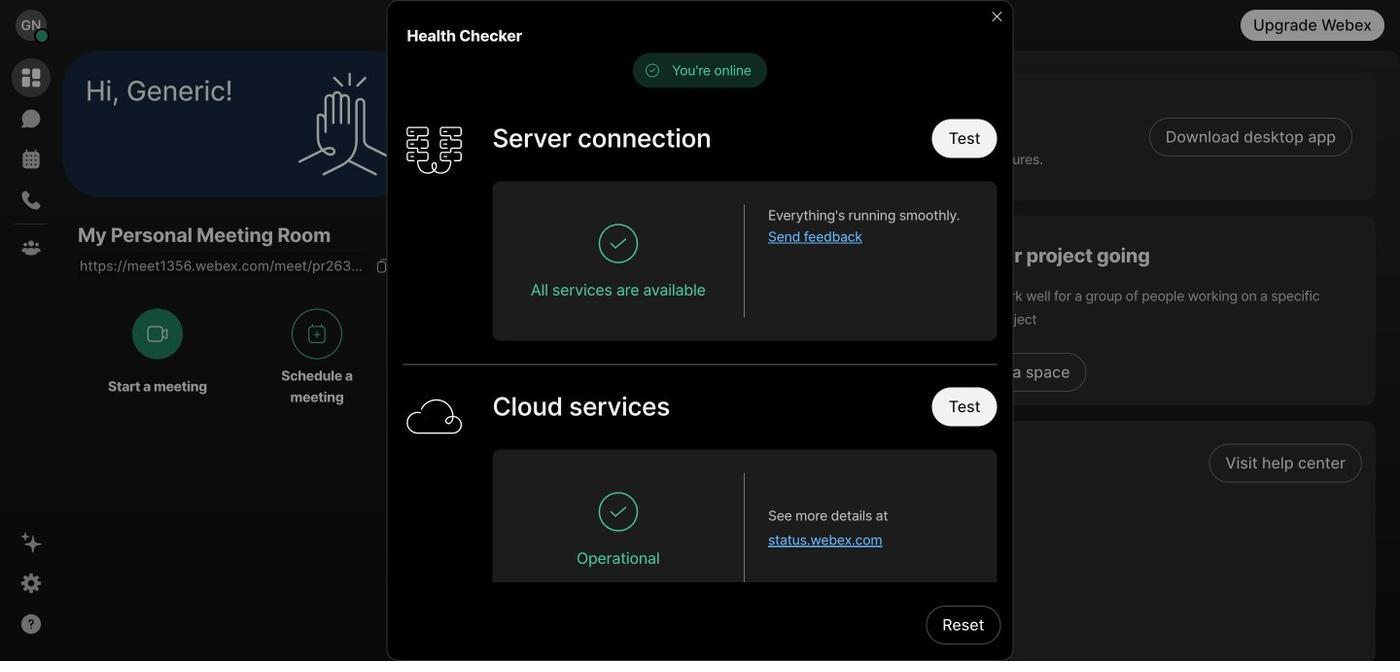 Task type: describe. For each thing, give the bounding box(es) containing it.
webex tab list
[[12, 58, 51, 267]]

3 list item from the top
[[456, 526, 1376, 568]]

4 list item from the top
[[456, 568, 1376, 610]]



Task type: locate. For each thing, give the bounding box(es) containing it.
cloud services image
[[403, 387, 465, 450]]

server connection image
[[403, 119, 465, 181]]

1 list item from the top
[[456, 442, 1376, 484]]

2 list item from the top
[[456, 484, 1376, 526]]

navigation
[[0, 51, 62, 661]]

None text field
[[78, 252, 369, 279]]

5 list item from the top
[[456, 610, 1376, 651]]

list item
[[456, 442, 1376, 484], [456, 484, 1376, 526], [456, 526, 1376, 568], [456, 568, 1376, 610], [456, 610, 1376, 651]]



Task type: vqa. For each thing, say whether or not it's contained in the screenshot.
menu bar
no



